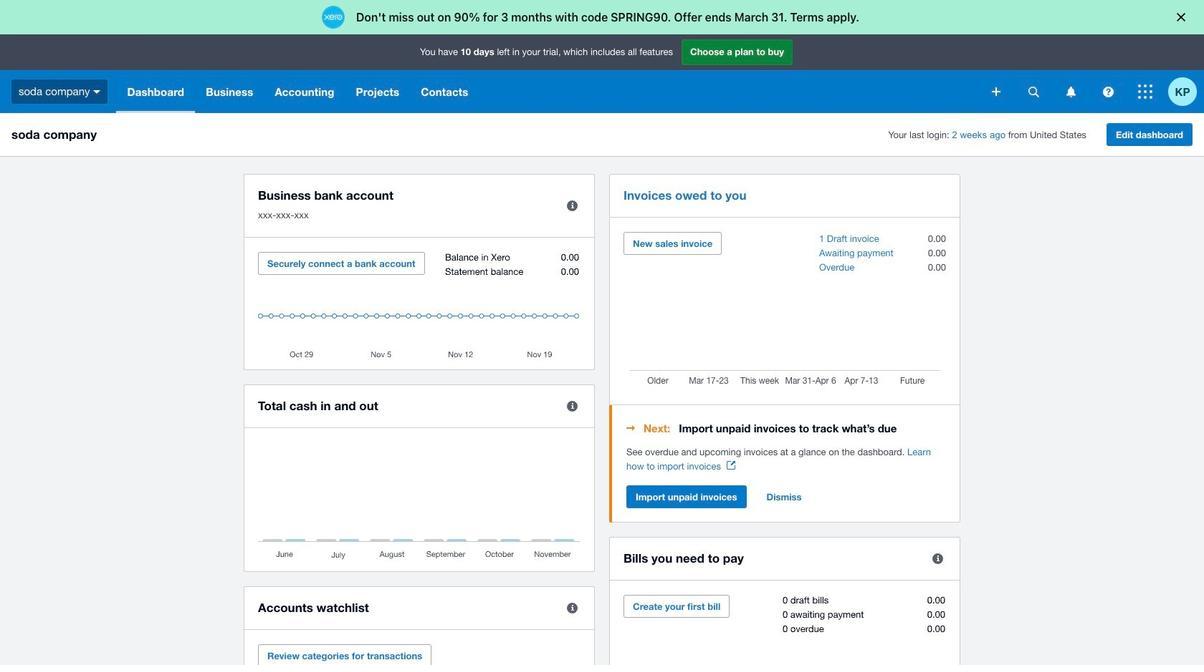 Task type: locate. For each thing, give the bounding box(es) containing it.
heading
[[626, 420, 946, 437]]

empty state bank feed widget with a tooltip explaining the feature. includes a 'securely connect a bank account' button and a data-less flat line graph marking four weekly dates, indicating future account balance tracking. image
[[258, 252, 581, 359]]

dialog
[[0, 0, 1204, 34]]

empty state of the bills widget with a 'create your first bill' button and an unpopulated column graph. image
[[624, 596, 946, 666]]

panel body document
[[626, 446, 946, 475], [626, 446, 946, 475]]

svg image
[[1138, 85, 1153, 99], [1028, 86, 1039, 97], [1066, 86, 1076, 97], [992, 87, 1001, 96], [94, 90, 101, 94]]

banner
[[0, 34, 1204, 113]]

svg image
[[1103, 86, 1114, 97]]

opens in a new tab image
[[727, 462, 735, 470]]



Task type: vqa. For each thing, say whether or not it's contained in the screenshot.
gross
no



Task type: describe. For each thing, give the bounding box(es) containing it.
empty state widget for the total cash in and out feature, displaying a column graph summarising bank transaction data as total money in versus total money out across all connected bank accounts, enabling a visual comparison of the two amounts. image
[[258, 443, 581, 561]]



